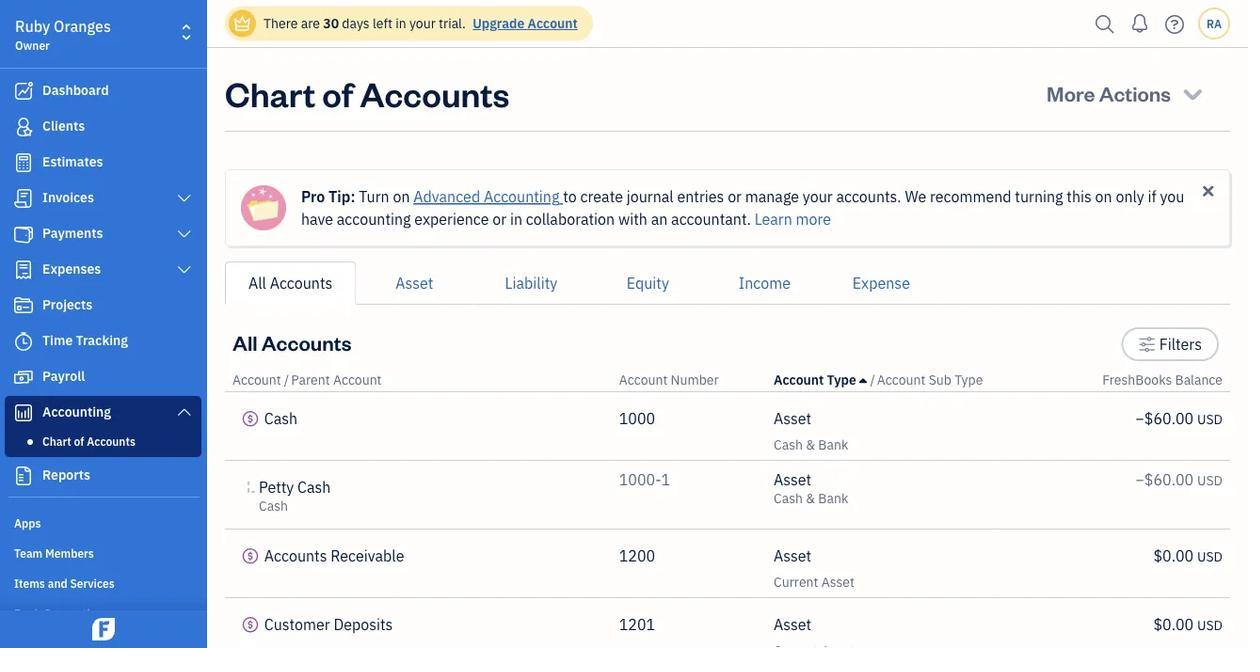 Task type: locate. For each thing, give the bounding box(es) containing it.
experience
[[414, 209, 489, 229]]

2 on from the left
[[1095, 187, 1112, 207]]

chevron large down image up chevron large down icon
[[176, 191, 193, 206]]

chart of accounts inside main element
[[42, 434, 135, 449]]

2 −$60.00 usd from the top
[[1136, 470, 1223, 490]]

4 usd from the top
[[1197, 617, 1223, 634]]

cash
[[264, 409, 298, 429], [774, 436, 803, 454], [297, 478, 331, 498], [774, 490, 803, 507], [259, 498, 288, 515]]

chevron large down image up chart of accounts link
[[176, 405, 193, 420]]

to
[[563, 187, 577, 207]]

1 vertical spatial −$60.00
[[1136, 470, 1194, 490]]

0 vertical spatial −$60.00
[[1136, 409, 1194, 429]]

1 on from the left
[[393, 187, 410, 207]]

1 vertical spatial −$60.00 usd
[[1136, 470, 1223, 490]]

type right "sub"
[[955, 371, 983, 389]]

your
[[409, 15, 436, 32], [803, 187, 833, 207]]

chevron large down image
[[176, 191, 193, 206], [176, 263, 193, 278], [176, 405, 193, 420]]

0 horizontal spatial in
[[396, 15, 406, 32]]

client image
[[12, 118, 35, 136]]

1 $0.00 usd from the top
[[1154, 546, 1223, 566]]

team members
[[14, 546, 94, 561]]

1 −$60.00 from the top
[[1136, 409, 1194, 429]]

income
[[739, 273, 791, 293]]

equity
[[627, 273, 669, 293]]

ruby oranges owner
[[15, 16, 111, 53]]

settings image
[[1139, 333, 1156, 356]]

freshbooks
[[1103, 371, 1172, 389]]

usd for 1000
[[1197, 411, 1223, 428]]

1 vertical spatial in
[[510, 209, 522, 229]]

accounting left to
[[484, 187, 560, 207]]

caretup image
[[860, 373, 867, 388]]

bank up asset current asset
[[818, 490, 848, 507]]

bank for 1000-1
[[818, 490, 848, 507]]

2 vertical spatial chevron large down image
[[176, 405, 193, 420]]

30
[[323, 15, 339, 32]]

accounts.
[[836, 187, 902, 207]]

members
[[45, 546, 94, 561]]

1 vertical spatial your
[[803, 187, 833, 207]]

ruby
[[15, 16, 50, 36]]

on right this
[[1095, 187, 1112, 207]]

3 chevron large down image from the top
[[176, 405, 193, 420]]

bank
[[818, 436, 848, 454], [818, 490, 848, 507]]

0 vertical spatial $0.00
[[1154, 546, 1194, 566]]

apps
[[14, 516, 41, 531]]

asset cash & bank for 1000-1
[[774, 470, 848, 507]]

in down the 'advanced accounting' link
[[510, 209, 522, 229]]

0 vertical spatial accounting
[[484, 187, 560, 207]]

1 horizontal spatial /
[[870, 371, 875, 389]]

& down account type
[[806, 436, 815, 454]]

in
[[396, 15, 406, 32], [510, 209, 522, 229]]

sub
[[929, 371, 952, 389]]

time tracking
[[42, 332, 128, 349]]

$0.00 for 1201
[[1154, 615, 1194, 635]]

−$60.00 for 1000-1
[[1136, 470, 1194, 490]]

2 −$60.00 from the top
[[1136, 470, 1194, 490]]

dashboard image
[[12, 82, 35, 101]]

collaboration
[[526, 209, 615, 229]]

chart of accounts down accounting 'link'
[[42, 434, 135, 449]]

expense
[[853, 273, 910, 293]]

asset button
[[356, 262, 473, 305]]

1 usd from the top
[[1197, 411, 1223, 428]]

advanced
[[413, 187, 480, 207]]

are
[[301, 15, 320, 32]]

all accounts down have
[[249, 273, 333, 293]]

1 horizontal spatial chart
[[225, 71, 315, 115]]

accounts down have
[[270, 273, 333, 293]]

1 horizontal spatial accounting
[[484, 187, 560, 207]]

2 asset cash & bank from the top
[[774, 470, 848, 507]]

$0.00 usd for 1200
[[1154, 546, 1223, 566]]

account for account / parent account
[[233, 371, 281, 389]]

0 vertical spatial all
[[249, 273, 266, 293]]

or up accountant.
[[728, 187, 742, 207]]

filters button
[[1122, 328, 1219, 361]]

of up reports
[[74, 434, 84, 449]]

all accounts inside button
[[249, 273, 333, 293]]

0 vertical spatial asset cash & bank
[[774, 409, 848, 454]]

clients
[[42, 117, 85, 135]]

oranges
[[54, 16, 111, 36]]

1 asset cash & bank from the top
[[774, 409, 848, 454]]

type left caretup icon in the right bottom of the page
[[827, 371, 856, 389]]

all accounts up the 'account / parent account'
[[233, 329, 351, 356]]

all accounts
[[249, 273, 333, 293], [233, 329, 351, 356]]

chevron large down image inside accounting 'link'
[[176, 405, 193, 420]]

expenses link
[[5, 253, 201, 287]]

more
[[796, 209, 831, 229]]

0 vertical spatial chart
[[225, 71, 315, 115]]

chart up reports
[[42, 434, 71, 449]]

asset down experience
[[396, 273, 433, 293]]

chart down there
[[225, 71, 315, 115]]

accounts inside main element
[[87, 434, 135, 449]]

learn more link
[[755, 209, 831, 229]]

$0.00 usd
[[1154, 546, 1223, 566], [1154, 615, 1223, 635]]

on inside to create journal entries or manage your accounts. we recommend turning this on only if  you have accounting experience or in collaboration with an accountant.
[[1095, 187, 1112, 207]]

left
[[373, 15, 392, 32]]

in right left
[[396, 15, 406, 32]]

0 vertical spatial &
[[806, 436, 815, 454]]

your up more
[[803, 187, 833, 207]]

or down the 'advanced accounting' link
[[493, 209, 507, 229]]

asset current asset
[[774, 546, 855, 591]]

your inside to create journal entries or manage your accounts. we recommend turning this on only if  you have accounting experience or in collaboration with an accountant.
[[803, 187, 833, 207]]

3 usd from the top
[[1197, 548, 1223, 566]]

0 vertical spatial chart of accounts
[[225, 71, 510, 115]]

chart
[[225, 71, 315, 115], [42, 434, 71, 449]]

2 usd from the top
[[1197, 472, 1223, 490]]

2 bank from the top
[[818, 490, 848, 507]]

all
[[249, 273, 266, 293], [233, 329, 257, 356]]

1 vertical spatial asset cash & bank
[[774, 470, 848, 507]]

on right turn
[[393, 187, 410, 207]]

asset cash & bank up asset current asset
[[774, 470, 848, 507]]

1 horizontal spatial in
[[510, 209, 522, 229]]

create
[[580, 187, 623, 207]]

on
[[393, 187, 410, 207], [1095, 187, 1112, 207]]

2 & from the top
[[806, 490, 815, 507]]

of inside main element
[[74, 434, 84, 449]]

account left caretup icon in the right bottom of the page
[[774, 371, 824, 389]]

asset up asset current asset
[[774, 470, 812, 490]]

apps link
[[5, 508, 201, 537]]

1 vertical spatial $0.00
[[1154, 615, 1194, 635]]

accounts down accounting 'link'
[[87, 434, 135, 449]]

0 vertical spatial all accounts
[[249, 273, 333, 293]]

1 chevron large down image from the top
[[176, 191, 193, 206]]

2 $0.00 from the top
[[1154, 615, 1194, 635]]

of down 30 at the left
[[322, 71, 353, 115]]

account left parent
[[233, 371, 281, 389]]

1 horizontal spatial of
[[322, 71, 353, 115]]

expense button
[[823, 262, 940, 305]]

timer image
[[12, 332, 35, 351]]

more
[[1047, 80, 1095, 106]]

chevron large down image for invoices
[[176, 191, 193, 206]]

1 −$60.00 usd from the top
[[1136, 409, 1223, 429]]

1 vertical spatial bank
[[818, 490, 848, 507]]

payment image
[[12, 225, 35, 244]]

chevron large down image down chevron large down icon
[[176, 263, 193, 278]]

1 vertical spatial $0.00 usd
[[1154, 615, 1223, 635]]

0 vertical spatial your
[[409, 15, 436, 32]]

bank down account type button
[[818, 436, 848, 454]]

chart of accounts down the days on the left
[[225, 71, 510, 115]]

1 horizontal spatial or
[[728, 187, 742, 207]]

1 vertical spatial chart of accounts
[[42, 434, 135, 449]]

2 chevron large down image from the top
[[176, 263, 193, 278]]

freshbooks balance
[[1103, 371, 1223, 389]]

accounting down payroll on the bottom
[[42, 403, 111, 421]]

cash down the 'account / parent account'
[[264, 409, 298, 429]]

account right caretup icon in the right bottom of the page
[[877, 371, 926, 389]]

your left trial.
[[409, 15, 436, 32]]

1 & from the top
[[806, 436, 815, 454]]

1 bank from the top
[[818, 436, 848, 454]]

expense image
[[12, 261, 35, 280]]

account for account type
[[774, 371, 824, 389]]

dashboard link
[[5, 74, 201, 108]]

0 horizontal spatial /
[[284, 371, 289, 389]]

learn more
[[755, 209, 831, 229]]

0 horizontal spatial of
[[74, 434, 84, 449]]

1 vertical spatial of
[[74, 434, 84, 449]]

account for account sub type
[[877, 371, 926, 389]]

0 vertical spatial bank
[[818, 436, 848, 454]]

/ left parent
[[284, 371, 289, 389]]

1 vertical spatial or
[[493, 209, 507, 229]]

bank for 1000
[[818, 436, 848, 454]]

cash down account type
[[774, 436, 803, 454]]

0 horizontal spatial chart of accounts
[[42, 434, 135, 449]]

1 $0.00 from the top
[[1154, 546, 1194, 566]]

1200
[[619, 546, 655, 566]]

$0.00
[[1154, 546, 1194, 566], [1154, 615, 1194, 635]]

0 vertical spatial −$60.00 usd
[[1136, 409, 1223, 429]]

asset right current
[[822, 574, 855, 591]]

chart of accounts link
[[8, 430, 198, 453]]

pro tip: turn on advanced accounting
[[301, 187, 560, 207]]

1 horizontal spatial type
[[955, 371, 983, 389]]

$0.00 for 1200
[[1154, 546, 1194, 566]]

asset
[[396, 273, 433, 293], [774, 409, 812, 429], [774, 470, 812, 490], [774, 546, 812, 566], [822, 574, 855, 591], [774, 615, 812, 635]]

1 horizontal spatial your
[[803, 187, 833, 207]]

asset cash & bank down account type
[[774, 409, 848, 454]]

1 horizontal spatial on
[[1095, 187, 1112, 207]]

1 vertical spatial chart
[[42, 434, 71, 449]]

0 horizontal spatial your
[[409, 15, 436, 32]]

tracking
[[76, 332, 128, 349]]

more actions button
[[1030, 71, 1223, 116]]

2 / from the left
[[870, 371, 875, 389]]

1 vertical spatial all accounts
[[233, 329, 351, 356]]

type
[[827, 371, 856, 389], [955, 371, 983, 389]]

0 horizontal spatial type
[[827, 371, 856, 389]]

0 horizontal spatial on
[[393, 187, 410, 207]]

account up 1000
[[619, 371, 668, 389]]

cash right "petty"
[[297, 478, 331, 498]]

/
[[284, 371, 289, 389], [870, 371, 875, 389]]

or
[[728, 187, 742, 207], [493, 209, 507, 229]]

2 $0.00 usd from the top
[[1154, 615, 1223, 635]]

upgrade
[[473, 15, 525, 32]]

1 vertical spatial accounting
[[42, 403, 111, 421]]

this
[[1067, 187, 1092, 207]]

0 horizontal spatial chart
[[42, 434, 71, 449]]

chevrondown image
[[1180, 80, 1206, 106]]

&
[[806, 436, 815, 454], [806, 490, 815, 507]]

1 vertical spatial chevron large down image
[[176, 263, 193, 278]]

& for 1000
[[806, 436, 815, 454]]

0 vertical spatial or
[[728, 187, 742, 207]]

accounts
[[360, 71, 510, 115], [270, 273, 333, 293], [262, 329, 351, 356], [87, 434, 135, 449], [264, 546, 327, 566]]

& up asset current asset
[[806, 490, 815, 507]]

0 vertical spatial of
[[322, 71, 353, 115]]

/ right caretup icon in the right bottom of the page
[[870, 371, 875, 389]]

asset down current
[[774, 615, 812, 635]]

1 vertical spatial &
[[806, 490, 815, 507]]

time tracking link
[[5, 325, 201, 359]]

money image
[[12, 368, 35, 387]]

petty cash cash
[[259, 478, 331, 515]]

0 vertical spatial $0.00 usd
[[1154, 546, 1223, 566]]

account right upgrade
[[528, 15, 578, 32]]

0 vertical spatial chevron large down image
[[176, 191, 193, 206]]

1000
[[619, 409, 655, 429]]

0 horizontal spatial accounting
[[42, 403, 111, 421]]

accounting
[[484, 187, 560, 207], [42, 403, 111, 421]]

receivable
[[331, 546, 404, 566]]

usd
[[1197, 411, 1223, 428], [1197, 472, 1223, 490], [1197, 548, 1223, 566], [1197, 617, 1223, 634]]



Task type: vqa. For each thing, say whether or not it's contained in the screenshot.
Accounts in the MAIN element
yes



Task type: describe. For each thing, give the bounding box(es) containing it.
1 horizontal spatial chart of accounts
[[225, 71, 510, 115]]

notifications image
[[1125, 5, 1155, 42]]

chevron large down image for expenses
[[176, 263, 193, 278]]

if
[[1148, 187, 1157, 207]]

liability button
[[473, 262, 590, 305]]

accounts receivable
[[264, 546, 404, 566]]

& for 1000-1
[[806, 490, 815, 507]]

account / parent account
[[233, 371, 382, 389]]

advanced accounting link
[[413, 187, 563, 207]]

journal
[[627, 187, 674, 207]]

account type button
[[774, 371, 867, 389]]

accountant.
[[671, 209, 751, 229]]

accounting
[[337, 209, 411, 229]]

asset down account type
[[774, 409, 812, 429]]

customer deposits
[[264, 615, 393, 635]]

1000-1
[[619, 470, 670, 490]]

bank connections image
[[14, 605, 201, 620]]

asset inside button
[[396, 273, 433, 293]]

$0.00 usd for 1201
[[1154, 615, 1223, 635]]

cash up asset current asset
[[774, 490, 803, 507]]

close image
[[1200, 183, 1217, 200]]

with
[[618, 209, 648, 229]]

accounts inside button
[[270, 273, 333, 293]]

payments
[[42, 225, 103, 242]]

asset up current
[[774, 546, 812, 566]]

1201
[[619, 615, 655, 635]]

0 vertical spatial in
[[396, 15, 406, 32]]

entries
[[677, 187, 724, 207]]

cash up accounts receivable
[[259, 498, 288, 515]]

projects link
[[5, 289, 201, 323]]

actions
[[1099, 80, 1171, 106]]

usd for 1201
[[1197, 617, 1223, 634]]

and
[[48, 576, 67, 591]]

ra button
[[1198, 8, 1230, 40]]

deposits
[[334, 615, 393, 635]]

1 vertical spatial all
[[233, 329, 257, 356]]

in inside to create journal entries or manage your accounts. we recommend turning this on only if  you have accounting experience or in collaboration with an accountant.
[[510, 209, 522, 229]]

freshbooks image
[[88, 618, 119, 641]]

chart image
[[12, 404, 35, 423]]

−$60.00 usd for 1000-1
[[1136, 470, 1223, 490]]

estimates
[[42, 153, 103, 170]]

liability
[[505, 273, 558, 293]]

payroll link
[[5, 361, 201, 394]]

number
[[671, 371, 719, 389]]

−$60.00 usd for 1000
[[1136, 409, 1223, 429]]

payroll
[[42, 368, 85, 385]]

only
[[1116, 187, 1144, 207]]

payments link
[[5, 217, 201, 251]]

team members link
[[5, 538, 201, 567]]

dashboard
[[42, 81, 109, 99]]

all accounts button
[[225, 262, 356, 305]]

chevron large down image
[[176, 227, 193, 242]]

invoices link
[[5, 182, 201, 216]]

usd for 1000-1
[[1197, 472, 1223, 490]]

accounts down 'petty cash cash'
[[264, 546, 327, 566]]

recommend
[[930, 187, 1012, 207]]

accounting link
[[5, 396, 201, 430]]

petty
[[259, 478, 294, 498]]

clients link
[[5, 110, 201, 144]]

1
[[661, 470, 670, 490]]

main element
[[0, 0, 254, 649]]

learn
[[755, 209, 792, 229]]

project image
[[12, 297, 35, 315]]

crown image
[[233, 14, 252, 33]]

account right parent
[[333, 371, 382, 389]]

projects
[[42, 296, 92, 313]]

account for account number
[[619, 371, 668, 389]]

tip:
[[329, 187, 355, 207]]

2 type from the left
[[955, 371, 983, 389]]

ra
[[1207, 16, 1222, 31]]

reports
[[42, 466, 90, 484]]

chart inside main element
[[42, 434, 71, 449]]

more actions
[[1047, 80, 1171, 106]]

there are 30 days left in your trial. upgrade account
[[264, 15, 578, 32]]

0 horizontal spatial or
[[493, 209, 507, 229]]

team
[[14, 546, 43, 561]]

customer
[[264, 615, 330, 635]]

estimate image
[[12, 153, 35, 172]]

report image
[[12, 467, 35, 486]]

1000-
[[619, 470, 661, 490]]

filters
[[1160, 335, 1202, 354]]

days
[[342, 15, 370, 32]]

your for trial.
[[409, 15, 436, 32]]

balance
[[1175, 371, 1223, 389]]

turn
[[359, 187, 389, 207]]

1 / from the left
[[284, 371, 289, 389]]

income button
[[706, 262, 823, 305]]

account sub type
[[877, 371, 983, 389]]

upgrade account link
[[469, 15, 578, 32]]

trial.
[[439, 15, 466, 32]]

services
[[70, 576, 115, 591]]

accounting inside 'link'
[[42, 403, 111, 421]]

invoices
[[42, 189, 94, 206]]

accounts down the there are 30 days left in your trial. upgrade account at the left
[[360, 71, 510, 115]]

go to help image
[[1160, 10, 1190, 38]]

chevron large down image for accounting
[[176, 405, 193, 420]]

turning
[[1015, 187, 1063, 207]]

time
[[42, 332, 73, 349]]

1 type from the left
[[827, 371, 856, 389]]

you
[[1160, 187, 1185, 207]]

usd for 1200
[[1197, 548, 1223, 566]]

account type
[[774, 371, 856, 389]]

all inside button
[[249, 273, 266, 293]]

we
[[905, 187, 927, 207]]

reports link
[[5, 459, 201, 493]]

search image
[[1090, 10, 1120, 38]]

your for accounts.
[[803, 187, 833, 207]]

an
[[651, 209, 668, 229]]

there
[[264, 15, 298, 32]]

pro
[[301, 187, 325, 207]]

items and services
[[14, 576, 115, 591]]

account number
[[619, 371, 719, 389]]

asset cash & bank for 1000
[[774, 409, 848, 454]]

accounts up the 'account / parent account'
[[262, 329, 351, 356]]

invoice image
[[12, 189, 35, 208]]

−$60.00 for 1000
[[1136, 409, 1194, 429]]



